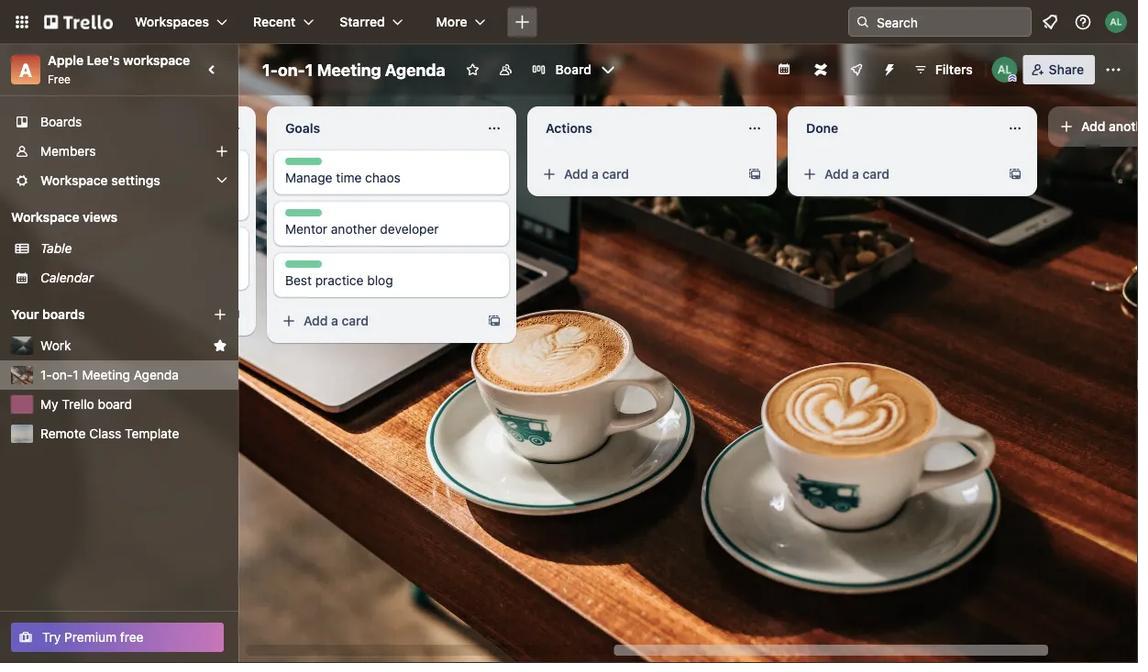 Task type: locate. For each thing, give the bounding box(es) containing it.
1 vertical spatial goal
[[285, 210, 309, 223]]

your boards
[[11, 307, 85, 322]]

a
[[592, 166, 599, 182], [852, 166, 859, 182], [331, 313, 338, 328]]

filters
[[935, 62, 973, 77]]

1 goal from the top
[[285, 159, 309, 172]]

1 vertical spatial color: green, title: "goal" element
[[285, 209, 322, 223]]

0 vertical spatial apple lee (applelee29) image
[[1105, 11, 1127, 33]]

goal down goals
[[285, 159, 309, 172]]

a
[[19, 59, 32, 80]]

1- up my
[[40, 367, 52, 382]]

workspace for workspace views
[[11, 210, 79, 225]]

1 vertical spatial 1-on-1 meeting agenda
[[40, 367, 179, 382]]

remote class template
[[40, 426, 179, 441]]

workspace
[[40, 173, 108, 188], [11, 210, 79, 225]]

board
[[98, 397, 132, 412]]

color: green, title: "goal" element for manage
[[285, 158, 322, 172]]

add a card button for done
[[795, 160, 1001, 189]]

add a card down practice
[[304, 313, 369, 328]]

add down 'best'
[[304, 313, 328, 328]]

developer
[[380, 222, 439, 237]]

Goals text field
[[274, 114, 476, 143]]

add a card button down blog
[[274, 306, 480, 336]]

my
[[40, 397, 58, 412]]

members
[[40, 144, 96, 159]]

1-on-1 meeting agenda link
[[40, 366, 227, 384]]

star or unstar board image
[[466, 62, 480, 77]]

Actions text field
[[535, 114, 737, 143]]

1 horizontal spatial add a card button
[[535, 160, 740, 189]]

a down actions
[[592, 166, 599, 182]]

1 vertical spatial apple lee (applelee29) image
[[992, 57, 1018, 83]]

meeting
[[317, 60, 381, 79], [82, 367, 130, 382]]

0 horizontal spatial 1-on-1 meeting agenda
[[40, 367, 179, 382]]

chaos
[[365, 170, 401, 185]]

0 vertical spatial 1-on-1 meeting agenda
[[262, 60, 446, 79]]

2 horizontal spatial add a card
[[825, 166, 890, 182]]

add
[[1081, 119, 1106, 134], [564, 166, 588, 182], [825, 166, 849, 182], [304, 313, 328, 328]]

blog
[[367, 273, 393, 288]]

0 vertical spatial on-
[[278, 60, 305, 79]]

workspace for workspace settings
[[40, 173, 108, 188]]

0 vertical spatial 1
[[305, 60, 313, 79]]

1 horizontal spatial add a card
[[564, 166, 629, 182]]

add a card down the done on the top
[[825, 166, 890, 182]]

meeting up board
[[82, 367, 130, 382]]

add a card for goals
[[304, 313, 369, 328]]

2 horizontal spatial create from template… image
[[1008, 167, 1023, 182]]

on- down recent dropdown button
[[278, 60, 305, 79]]

1-on-1 meeting agenda down starred
[[262, 60, 446, 79]]

0 horizontal spatial add a card button
[[274, 306, 480, 336]]

0 horizontal spatial a
[[331, 313, 338, 328]]

more button
[[425, 7, 497, 37]]

2 vertical spatial color: green, title: "goal" element
[[285, 261, 322, 274]]

0 horizontal spatial on-
[[52, 367, 73, 382]]

switch to… image
[[13, 13, 31, 31]]

0 vertical spatial color: green, title: "goal" element
[[285, 158, 322, 172]]

add down actions
[[564, 166, 588, 182]]

0 vertical spatial agenda
[[385, 60, 446, 79]]

a down practice
[[331, 313, 338, 328]]

add a card button for actions
[[535, 160, 740, 189]]

boards
[[42, 307, 85, 322]]

1 up "trello"
[[73, 367, 79, 382]]

card down done text box
[[863, 166, 890, 182]]

color: green, title: "goal" element down goals
[[285, 158, 322, 172]]

card
[[602, 166, 629, 182], [863, 166, 890, 182], [342, 313, 369, 328]]

2 horizontal spatial add a card button
[[795, 160, 1001, 189]]

0 horizontal spatial add a card
[[304, 313, 369, 328]]

a down done text box
[[852, 166, 859, 182]]

meeting down starred
[[317, 60, 381, 79]]

color: green, title: "goal" element down mentor on the top left
[[285, 261, 322, 274]]

add down the done on the top
[[825, 166, 849, 182]]

3 goal from the top
[[285, 261, 309, 274]]

1 horizontal spatial 1-
[[262, 60, 278, 79]]

workspace settings
[[40, 173, 160, 188]]

views
[[83, 210, 117, 225]]

1 horizontal spatial a
[[592, 166, 599, 182]]

goal down manage
[[285, 210, 309, 223]]

1 color: green, title: "goal" element from the top
[[285, 158, 322, 172]]

try premium free button
[[11, 623, 224, 652]]

1 vertical spatial workspace
[[11, 210, 79, 225]]

a for done
[[852, 166, 859, 182]]

time
[[336, 170, 362, 185]]

apple lee (applelee29) image
[[1105, 11, 1127, 33], [992, 57, 1018, 83]]

workspace up table at the left top of the page
[[11, 210, 79, 225]]

meeting inside text field
[[317, 60, 381, 79]]

1
[[305, 60, 313, 79], [73, 367, 79, 382]]

search image
[[856, 15, 870, 29]]

1 vertical spatial 1-
[[40, 367, 52, 382]]

try premium free
[[42, 630, 144, 645]]

1 horizontal spatial card
[[602, 166, 629, 182]]

1 vertical spatial 1
[[73, 367, 79, 382]]

practice
[[315, 273, 364, 288]]

goal inside goal manage time chaos
[[285, 159, 309, 172]]

0 horizontal spatial create from template… image
[[227, 306, 241, 321]]

add a card button down actions text field
[[535, 160, 740, 189]]

premium
[[64, 630, 117, 645]]

1 horizontal spatial 1
[[305, 60, 313, 79]]

color: green, title: "goal" element down manage
[[285, 209, 322, 223]]

1 horizontal spatial apple lee (applelee29) image
[[1105, 11, 1127, 33]]

on- down 'work'
[[52, 367, 73, 382]]

add anoth button
[[1048, 106, 1138, 147]]

1- inside text field
[[262, 60, 278, 79]]

add a card button
[[535, 160, 740, 189], [795, 160, 1001, 189], [274, 306, 480, 336]]

add for actions
[[564, 166, 588, 182]]

add a card button down done text box
[[795, 160, 1001, 189]]

add a card for actions
[[564, 166, 629, 182]]

0 vertical spatial goal
[[285, 159, 309, 172]]

2 horizontal spatial a
[[852, 166, 859, 182]]

actions
[[546, 121, 592, 136]]

goal inside goal mentor another developer
[[285, 210, 309, 223]]

1 vertical spatial agenda
[[134, 367, 179, 382]]

1 down recent dropdown button
[[305, 60, 313, 79]]

free
[[48, 72, 71, 85]]

workspace inside popup button
[[40, 173, 108, 188]]

recent
[[253, 14, 296, 29]]

best
[[285, 273, 312, 288]]

1-
[[262, 60, 278, 79], [40, 367, 52, 382]]

board button
[[524, 55, 623, 84]]

manage
[[285, 170, 332, 185]]

workspace down members
[[40, 173, 108, 188]]

automation image
[[875, 55, 901, 81]]

add left 'anoth'
[[1081, 119, 1106, 134]]

goal inside the goal best practice blog
[[285, 261, 309, 274]]

1-on-1 meeting agenda up board
[[40, 367, 179, 382]]

goal down mentor on the top left
[[285, 261, 309, 274]]

work link
[[40, 337, 205, 355]]

1- down recent
[[262, 60, 278, 79]]

2 color: green, title: "goal" element from the top
[[285, 209, 322, 223]]

my trello board link
[[40, 395, 227, 414]]

workspace settings button
[[0, 166, 238, 195]]

lee's
[[87, 53, 120, 68]]

apple lee (applelee29) image right 'open information menu' icon
[[1105, 11, 1127, 33]]

apple
[[48, 53, 84, 68]]

0 horizontal spatial 1
[[73, 367, 79, 382]]

add for goals
[[304, 313, 328, 328]]

filters button
[[908, 55, 978, 84]]

agenda
[[385, 60, 446, 79], [134, 367, 179, 382]]

create from template… image
[[748, 167, 762, 182], [1008, 167, 1023, 182], [227, 306, 241, 321]]

1 horizontal spatial on-
[[278, 60, 305, 79]]

goal for mentor
[[285, 210, 309, 223]]

on- inside text field
[[278, 60, 305, 79]]

color: green, title: "goal" element
[[285, 158, 322, 172], [285, 209, 322, 223], [285, 261, 322, 274]]

this member is an admin of this board. image
[[1009, 74, 1017, 83]]

0 horizontal spatial card
[[342, 313, 369, 328]]

share
[[1049, 62, 1084, 77]]

add a card
[[564, 166, 629, 182], [825, 166, 890, 182], [304, 313, 369, 328]]

on-
[[278, 60, 305, 79], [52, 367, 73, 382]]

workspaces
[[135, 14, 209, 29]]

goal
[[285, 159, 309, 172], [285, 210, 309, 223], [285, 261, 309, 274]]

workspace views
[[11, 210, 117, 225]]

back to home image
[[44, 7, 113, 37]]

1 vertical spatial meeting
[[82, 367, 130, 382]]

agenda left the star or unstar board image
[[385, 60, 446, 79]]

remote
[[40, 426, 86, 441]]

share button
[[1023, 55, 1095, 84]]

2 goal from the top
[[285, 210, 309, 223]]

best practice blog link
[[285, 272, 498, 290]]

2 vertical spatial goal
[[285, 261, 309, 274]]

3 color: green, title: "goal" element from the top
[[285, 261, 322, 274]]

members link
[[0, 137, 238, 166]]

0 vertical spatial 1-
[[262, 60, 278, 79]]

agenda up the my trello board link
[[134, 367, 179, 382]]

apple lee (applelee29) image right "filters" in the right top of the page
[[992, 57, 1018, 83]]

1-on-1 meeting agenda inside text field
[[262, 60, 446, 79]]

board
[[556, 62, 592, 77]]

color: green, title: "goal" element for best
[[285, 261, 322, 274]]

0 vertical spatial workspace
[[40, 173, 108, 188]]

0 vertical spatial meeting
[[317, 60, 381, 79]]

power ups image
[[849, 62, 864, 77]]

2 horizontal spatial card
[[863, 166, 890, 182]]

1 horizontal spatial 1-on-1 meeting agenda
[[262, 60, 446, 79]]

remote class template link
[[40, 425, 227, 443]]

add a card down actions
[[564, 166, 629, 182]]

create board or workspace image
[[513, 13, 532, 31]]

workspace navigation collapse icon image
[[200, 57, 226, 83]]

card down practice
[[342, 313, 369, 328]]

Board name text field
[[253, 55, 455, 84]]

1-on-1 meeting agenda
[[262, 60, 446, 79], [40, 367, 179, 382]]

table link
[[40, 239, 227, 258]]

card down actions text field
[[602, 166, 629, 182]]

Done text field
[[795, 114, 997, 143]]

a for goals
[[331, 313, 338, 328]]

1 horizontal spatial create from template… image
[[748, 167, 762, 182]]

1 horizontal spatial meeting
[[317, 60, 381, 79]]

calendar link
[[40, 269, 227, 287]]

goal for best
[[285, 261, 309, 274]]

1 horizontal spatial agenda
[[385, 60, 446, 79]]



Task type: describe. For each thing, give the bounding box(es) containing it.
my trello board
[[40, 397, 132, 412]]

Search field
[[870, 8, 1031, 36]]

table
[[40, 241, 72, 256]]

apple lee's workspace free
[[48, 53, 190, 85]]

card for goals
[[342, 313, 369, 328]]

work
[[40, 338, 71, 353]]

goal for manage
[[285, 159, 309, 172]]

boards
[[40, 114, 82, 129]]

more
[[436, 14, 467, 29]]

open information menu image
[[1074, 13, 1092, 31]]

free
[[120, 630, 144, 645]]

another
[[331, 222, 377, 237]]

starred button
[[329, 7, 414, 37]]

add a card button for goals
[[274, 306, 480, 336]]

goals
[[285, 121, 320, 136]]

template
[[125, 426, 179, 441]]

settings
[[111, 173, 160, 188]]

workspaces button
[[124, 7, 239, 37]]

goal best practice blog
[[285, 261, 393, 288]]

a link
[[11, 55, 40, 84]]

show menu image
[[1104, 61, 1123, 79]]

color: green, title: "goal" element for mentor
[[285, 209, 322, 223]]

create from template… image
[[487, 314, 502, 328]]

add anoth
[[1081, 119, 1138, 134]]

card for actions
[[602, 166, 629, 182]]

a for actions
[[592, 166, 599, 182]]

create from template… image for actions
[[748, 167, 762, 182]]

recent button
[[242, 7, 325, 37]]

workspace visible image
[[499, 62, 513, 77]]

1 inside text field
[[305, 60, 313, 79]]

calendar
[[40, 270, 94, 285]]

calendar power-up image
[[777, 61, 791, 76]]

mentor another developer link
[[285, 220, 498, 238]]

add for done
[[825, 166, 849, 182]]

done
[[806, 121, 838, 136]]

confluence icon image
[[814, 63, 827, 76]]

anoth
[[1109, 119, 1138, 134]]

0 horizontal spatial meeting
[[82, 367, 130, 382]]

goal mentor another developer
[[285, 210, 439, 237]]

manage time chaos link
[[285, 169, 498, 187]]

0 notifications image
[[1039, 11, 1061, 33]]

0 horizontal spatial agenda
[[134, 367, 179, 382]]

starred
[[340, 14, 385, 29]]

starred icon image
[[213, 338, 227, 353]]

workspace
[[123, 53, 190, 68]]

0 horizontal spatial apple lee (applelee29) image
[[992, 57, 1018, 83]]

create from template… image for done
[[1008, 167, 1023, 182]]

try
[[42, 630, 61, 645]]

1 vertical spatial on-
[[52, 367, 73, 382]]

add a card for done
[[825, 166, 890, 182]]

mentor
[[285, 222, 328, 237]]

goal manage time chaos
[[285, 159, 401, 185]]

card for done
[[863, 166, 890, 182]]

primary element
[[0, 0, 1138, 44]]

add board image
[[213, 307, 227, 322]]

boards link
[[0, 107, 238, 137]]

agenda inside text field
[[385, 60, 446, 79]]

your
[[11, 307, 39, 322]]

your boards with 4 items element
[[11, 304, 185, 326]]

trello
[[62, 397, 94, 412]]

0 horizontal spatial 1-
[[40, 367, 52, 382]]

class
[[89, 426, 121, 441]]

apple lee's workspace link
[[48, 53, 190, 68]]



Task type: vqa. For each thing, say whether or not it's contained in the screenshot.
can inside 'Trello Tip Trello Tip: This is where assigned tasks live so that your team can see who's working on what and when it's due.'
no



